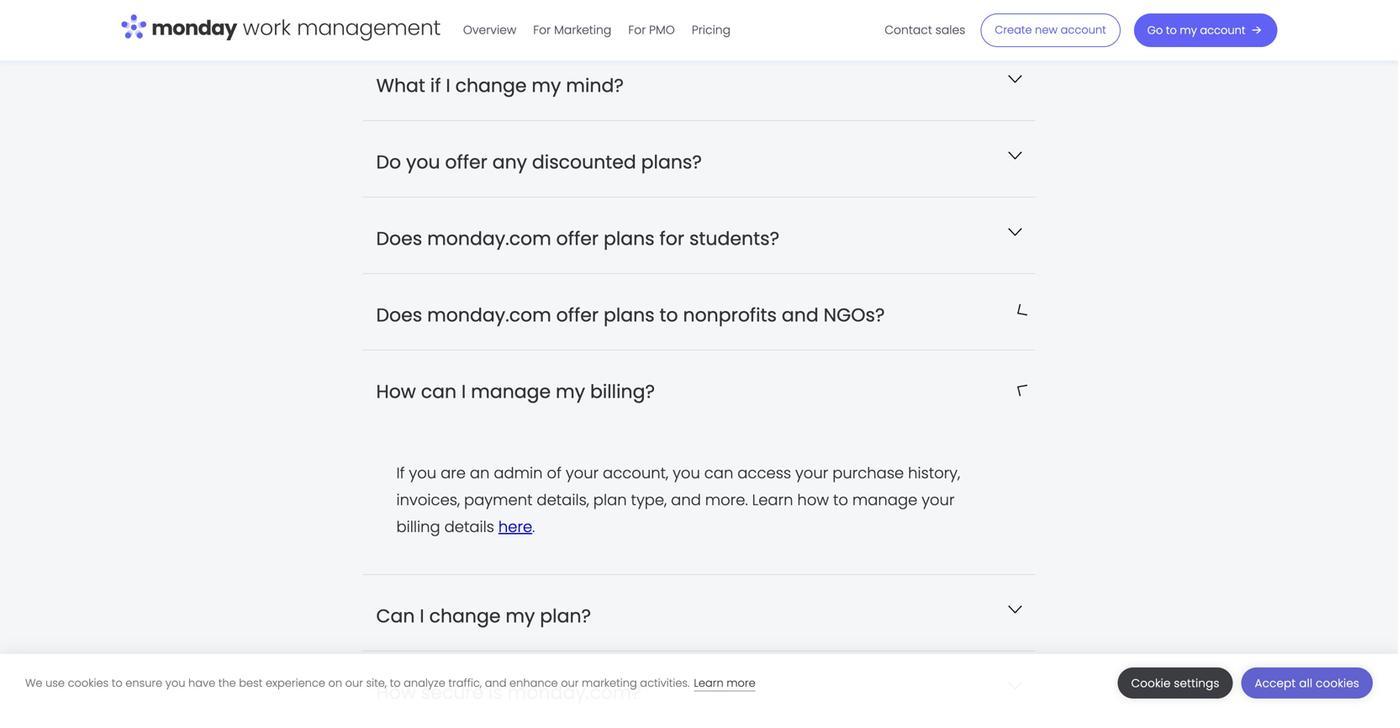 Task type: vqa. For each thing, say whether or not it's contained in the screenshot.
Plan
yes



Task type: locate. For each thing, give the bounding box(es) containing it.
0 vertical spatial plans
[[604, 226, 655, 251]]

contact sales
[[885, 22, 966, 38]]

1 vertical spatial monday.com
[[427, 302, 552, 328]]

what if i change my mind? button
[[363, 44, 1036, 120]]

to left nonprofits
[[660, 302, 679, 328]]

accept
[[1256, 676, 1297, 691]]

manage up admin
[[471, 379, 551, 404]]

0 vertical spatial change
[[456, 73, 527, 98]]

1 vertical spatial i
[[462, 379, 466, 404]]

plans?
[[642, 149, 702, 175]]

i inside how can i manage my billing? dropdown button
[[462, 379, 466, 404]]

0 vertical spatial offer
[[445, 149, 488, 175]]

i right if
[[446, 73, 451, 98]]

for left marketing
[[534, 22, 551, 38]]

2 vertical spatial i
[[420, 603, 425, 629]]

1 vertical spatial learn
[[694, 676, 724, 691]]

and left the ngos?
[[782, 302, 819, 328]]

plans inside does monday.com offer plans to nonprofits and ngos? dropdown button
[[604, 302, 655, 328]]

learn inside if you are an admin of your account, you can access your purchase history, invoices, payment details, plan type, and more. learn how to manage your billing details
[[753, 489, 794, 511]]

0 vertical spatial monday.com
[[427, 226, 552, 251]]

does up how
[[376, 302, 422, 328]]

cookies
[[68, 676, 109, 691], [1317, 676, 1360, 691]]

to right how
[[834, 489, 849, 511]]

learn for how
[[753, 489, 794, 511]]

2 monday.com from the top
[[427, 302, 552, 328]]

my
[[1181, 23, 1198, 38], [532, 73, 561, 98], [556, 379, 586, 404], [506, 603, 535, 629]]

my left plan? on the left bottom of page
[[506, 603, 535, 629]]

0 horizontal spatial i
[[420, 603, 425, 629]]

our right enhance on the left bottom of the page
[[561, 676, 579, 691]]

for pmo
[[629, 22, 675, 38]]

1 vertical spatial can
[[705, 463, 734, 484]]

change inside can i change my plan? dropdown button
[[429, 603, 501, 629]]

to inside button
[[1167, 23, 1178, 38]]

manage down purchase
[[853, 489, 918, 511]]

site,
[[366, 676, 387, 691]]

my right go
[[1181, 23, 1198, 38]]

0 horizontal spatial account
[[1061, 22, 1107, 37]]

for left pmo at the left of page
[[629, 22, 646, 38]]

and
[[782, 302, 819, 328], [671, 489, 701, 511], [485, 676, 507, 691]]

0 horizontal spatial and
[[485, 676, 507, 691]]

2 cookies from the left
[[1317, 676, 1360, 691]]

manage inside dropdown button
[[471, 379, 551, 404]]

account inside create new account button
[[1061, 22, 1107, 37]]

2 horizontal spatial and
[[782, 302, 819, 328]]

how can i manage my billing? button
[[363, 351, 1036, 426]]

can inside dropdown button
[[421, 379, 457, 404]]

1 horizontal spatial cookies
[[1317, 676, 1360, 691]]

learn for more
[[694, 676, 724, 691]]

learn left more
[[694, 676, 724, 691]]

account
[[1061, 22, 1107, 37], [1201, 23, 1246, 38]]

learn
[[753, 489, 794, 511], [694, 676, 724, 691]]

main element
[[455, 0, 1278, 61]]

plans up billing?
[[604, 302, 655, 328]]

0 vertical spatial learn
[[753, 489, 794, 511]]

all
[[1300, 676, 1313, 691]]

0 horizontal spatial cookies
[[68, 676, 109, 691]]

0 horizontal spatial manage
[[471, 379, 551, 404]]

i right 'can' at the bottom of the page
[[420, 603, 425, 629]]

my inside dropdown button
[[506, 603, 535, 629]]

for
[[534, 22, 551, 38], [629, 22, 646, 38]]

1 vertical spatial plans
[[604, 302, 655, 328]]

1 horizontal spatial our
[[561, 676, 579, 691]]

here
[[499, 516, 533, 538]]

to right "site,"
[[390, 676, 401, 691]]

1 plans from the top
[[604, 226, 655, 251]]

cookies right the use
[[68, 676, 109, 691]]

your down history,
[[922, 489, 955, 511]]

2 plans from the top
[[604, 302, 655, 328]]

change up traffic,
[[429, 603, 501, 629]]

to right go
[[1167, 23, 1178, 38]]

0 horizontal spatial your
[[566, 463, 599, 484]]

nonprofits
[[683, 302, 777, 328]]

for marketing link
[[525, 17, 620, 44]]

1 horizontal spatial for
[[629, 22, 646, 38]]

1 horizontal spatial account
[[1201, 23, 1246, 38]]

0 vertical spatial i
[[446, 73, 451, 98]]

our
[[345, 676, 363, 691], [561, 676, 579, 691]]

your right of at the left bottom of page
[[566, 463, 599, 484]]

and inside dropdown button
[[782, 302, 819, 328]]

does down do
[[376, 226, 422, 251]]

on
[[328, 676, 342, 691]]

your
[[566, 463, 599, 484], [796, 463, 829, 484], [922, 489, 955, 511]]

i right how
[[462, 379, 466, 404]]

0 vertical spatial can
[[421, 379, 457, 404]]

1 horizontal spatial your
[[796, 463, 829, 484]]

students?
[[690, 226, 780, 251]]

how can i manage my billing? region
[[397, 460, 1002, 541]]

you inside dropdown button
[[406, 149, 440, 175]]

you right do
[[406, 149, 440, 175]]

change
[[456, 73, 527, 98], [429, 603, 501, 629]]

can right how
[[421, 379, 457, 404]]

history,
[[909, 463, 961, 484]]

1 horizontal spatial and
[[671, 489, 701, 511]]

0 vertical spatial does
[[376, 226, 422, 251]]

2 for from the left
[[629, 22, 646, 38]]

does monday.com offer plans to nonprofits and ngos? button
[[363, 274, 1036, 350]]

account right go
[[1201, 23, 1246, 38]]

does for does monday.com offer plans to nonprofits and ngos?
[[376, 302, 422, 328]]

offer
[[445, 149, 488, 175], [557, 226, 599, 251], [557, 302, 599, 328]]

account,
[[603, 463, 669, 484]]

offer down discounted
[[557, 226, 599, 251]]

1 does from the top
[[376, 226, 422, 251]]

1 vertical spatial offer
[[557, 226, 599, 251]]

and inside if you are an admin of your account, you can access your purchase history, invoices, payment details, plan type, and more. learn how to manage your billing details
[[671, 489, 701, 511]]

1 horizontal spatial can
[[705, 463, 734, 484]]

0 horizontal spatial our
[[345, 676, 363, 691]]

plans
[[604, 226, 655, 251], [604, 302, 655, 328]]

can inside if you are an admin of your account, you can access your purchase history, invoices, payment details, plan type, and more. learn how to manage your billing details
[[705, 463, 734, 484]]

i
[[446, 73, 451, 98], [462, 379, 466, 404], [420, 603, 425, 629]]

can up the more.
[[705, 463, 734, 484]]

overview link
[[455, 17, 525, 44]]

change inside what if i change my mind? dropdown button
[[456, 73, 527, 98]]

use
[[45, 676, 65, 691]]

1 for from the left
[[534, 22, 551, 38]]

cookies inside button
[[1317, 676, 1360, 691]]

does
[[376, 226, 422, 251], [376, 302, 422, 328]]

create new account
[[995, 22, 1107, 37]]

plans left "for" on the left
[[604, 226, 655, 251]]

more
[[727, 676, 756, 691]]

monday.com down any
[[427, 226, 552, 251]]

1 vertical spatial does
[[376, 302, 422, 328]]

your up how
[[796, 463, 829, 484]]

i inside what if i change my mind? dropdown button
[[446, 73, 451, 98]]

for for for pmo
[[629, 22, 646, 38]]

can
[[376, 603, 415, 629]]

dialog containing cookie settings
[[0, 654, 1399, 712]]

details,
[[537, 489, 590, 511]]

1 vertical spatial and
[[671, 489, 701, 511]]

how
[[798, 489, 829, 511]]

0 vertical spatial manage
[[471, 379, 551, 404]]

1 horizontal spatial manage
[[853, 489, 918, 511]]

go to my account button
[[1135, 13, 1278, 47]]

1 vertical spatial manage
[[853, 489, 918, 511]]

offer left any
[[445, 149, 488, 175]]

cookies for use
[[68, 676, 109, 691]]

monday.com up "how can i manage my billing?"
[[427, 302, 552, 328]]

plans inside does monday.com offer plans for students? dropdown button
[[604, 226, 655, 251]]

1 horizontal spatial learn
[[753, 489, 794, 511]]

0 horizontal spatial for
[[534, 22, 551, 38]]

settings
[[1175, 676, 1220, 691]]

how
[[376, 379, 416, 404]]

2 vertical spatial and
[[485, 676, 507, 691]]

1 monday.com from the top
[[427, 226, 552, 251]]

2 does from the top
[[376, 302, 422, 328]]

0 vertical spatial and
[[782, 302, 819, 328]]

1 horizontal spatial i
[[446, 73, 451, 98]]

traffic,
[[449, 676, 482, 691]]

1 our from the left
[[345, 676, 363, 691]]

0 horizontal spatial learn
[[694, 676, 724, 691]]

discounted
[[532, 149, 637, 175]]

you right if
[[409, 463, 437, 484]]

2 horizontal spatial i
[[462, 379, 466, 404]]

and right traffic,
[[485, 676, 507, 691]]

monday.com
[[427, 226, 552, 251], [427, 302, 552, 328]]

billing
[[397, 516, 441, 538]]

account inside 'go to my account' button
[[1201, 23, 1246, 38]]

to
[[1167, 23, 1178, 38], [660, 302, 679, 328], [834, 489, 849, 511], [112, 676, 123, 691], [390, 676, 401, 691]]

offer down does monday.com offer plans for students?
[[557, 302, 599, 328]]

and right 'type,'
[[671, 489, 701, 511]]

activities.
[[640, 676, 690, 691]]

you
[[406, 149, 440, 175], [409, 463, 437, 484], [673, 463, 701, 484], [166, 676, 185, 691]]

our right 'on'
[[345, 676, 363, 691]]

2 vertical spatial offer
[[557, 302, 599, 328]]

mind?
[[566, 73, 624, 98]]

dialog
[[0, 654, 1399, 712]]

monday.com for does monday.com offer plans to nonprofits and ngos?
[[427, 302, 552, 328]]

we use cookies to ensure you have the best experience on our site, to analyze traffic, and enhance our marketing activities. learn more
[[25, 676, 756, 691]]

offer for for
[[557, 226, 599, 251]]

1 cookies from the left
[[68, 676, 109, 691]]

2 our from the left
[[561, 676, 579, 691]]

can
[[421, 379, 457, 404], [705, 463, 734, 484]]

cookies right all
[[1317, 676, 1360, 691]]

1 vertical spatial change
[[429, 603, 501, 629]]

account right the new
[[1061, 22, 1107, 37]]

change down the overview link at left top
[[456, 73, 527, 98]]

learn down the access
[[753, 489, 794, 511]]

0 horizontal spatial can
[[421, 379, 457, 404]]



Task type: describe. For each thing, give the bounding box(es) containing it.
i for can
[[462, 379, 466, 404]]

cookies for all
[[1317, 676, 1360, 691]]

you left have
[[166, 676, 185, 691]]

plans for to
[[604, 302, 655, 328]]

does for does monday.com offer plans for students?
[[376, 226, 422, 251]]

my left mind?
[[532, 73, 561, 98]]

to inside if you are an admin of your account, you can access your purchase history, invoices, payment details, plan type, and more. learn how to manage your billing details
[[834, 489, 849, 511]]

enhance
[[510, 676, 558, 691]]

for pmo link
[[620, 17, 684, 44]]

monday.com for does monday.com offer plans for students?
[[427, 226, 552, 251]]

do
[[376, 149, 401, 175]]

contact
[[885, 22, 933, 38]]

my left billing?
[[556, 379, 586, 404]]

have
[[188, 676, 216, 691]]

to left ensure
[[112, 676, 123, 691]]

ensure
[[126, 676, 163, 691]]

here .
[[499, 516, 535, 538]]

cookie settings
[[1132, 676, 1220, 691]]

monday.com work management image
[[121, 11, 441, 46]]

do you offer any discounted plans?
[[376, 149, 702, 175]]

manage inside if you are an admin of your account, you can access your purchase history, invoices, payment details, plan type, and more. learn how to manage your billing details
[[853, 489, 918, 511]]

admin
[[494, 463, 543, 484]]

contact sales link
[[877, 17, 974, 44]]

what
[[376, 73, 426, 98]]

accept all cookies
[[1256, 676, 1360, 691]]

go to my account
[[1148, 23, 1246, 38]]

2 horizontal spatial your
[[922, 489, 955, 511]]

learn more link
[[694, 676, 756, 692]]

does monday.com offer plans to nonprofits and ngos?
[[376, 302, 885, 328]]

plans for for
[[604, 226, 655, 251]]

access
[[738, 463, 792, 484]]

payment
[[464, 489, 533, 511]]

of
[[547, 463, 562, 484]]

for marketing
[[534, 22, 612, 38]]

does monday.com offer plans for students?
[[376, 226, 780, 251]]

for
[[660, 226, 685, 251]]

billing?
[[590, 379, 655, 404]]

do you offer any discounted plans? button
[[363, 121, 1036, 197]]

the
[[219, 676, 236, 691]]

ngos?
[[824, 302, 885, 328]]

what if i change my mind?
[[376, 73, 624, 98]]

purchase
[[833, 463, 904, 484]]

any
[[493, 149, 527, 175]]

here link
[[499, 516, 533, 538]]

create new account button
[[981, 13, 1121, 47]]

cookie settings button
[[1118, 668, 1234, 699]]

experience
[[266, 676, 325, 691]]

if
[[431, 73, 441, 98]]

offer for to
[[557, 302, 599, 328]]

type,
[[631, 489, 667, 511]]

details
[[445, 516, 495, 538]]

cookie
[[1132, 676, 1171, 691]]

go
[[1148, 23, 1164, 38]]

does monday.com offer plans for students? button
[[363, 198, 1036, 273]]

if
[[397, 463, 405, 484]]

to inside dropdown button
[[660, 302, 679, 328]]

plan?
[[540, 603, 591, 629]]

marketing
[[554, 22, 612, 38]]

pmo
[[649, 22, 675, 38]]

my inside button
[[1181, 23, 1198, 38]]

for for for marketing
[[534, 22, 551, 38]]

you right 'account,'
[[673, 463, 701, 484]]

marketing
[[582, 676, 637, 691]]

if you are an admin of your account, you can access your purchase history, invoices, payment details, plan type, and more. learn how to manage your billing details
[[397, 463, 961, 538]]

an
[[470, 463, 490, 484]]

accept all cookies button
[[1242, 668, 1374, 699]]

i inside can i change my plan? dropdown button
[[420, 603, 425, 629]]

can i change my plan?
[[376, 603, 591, 629]]

new
[[1036, 22, 1058, 37]]

invoices,
[[397, 489, 460, 511]]

plan
[[594, 489, 627, 511]]

create
[[995, 22, 1033, 37]]

overview
[[463, 22, 517, 38]]

.
[[533, 516, 535, 538]]

more.
[[706, 489, 748, 511]]

how can i manage my billing?
[[376, 379, 655, 404]]

can i change my plan? button
[[363, 575, 1036, 651]]

pricing
[[692, 22, 731, 38]]

analyze
[[404, 676, 446, 691]]

best
[[239, 676, 263, 691]]

i for if
[[446, 73, 451, 98]]

sales
[[936, 22, 966, 38]]

pricing link
[[684, 17, 739, 44]]

we
[[25, 676, 42, 691]]

are
[[441, 463, 466, 484]]

offer for discounted
[[445, 149, 488, 175]]



